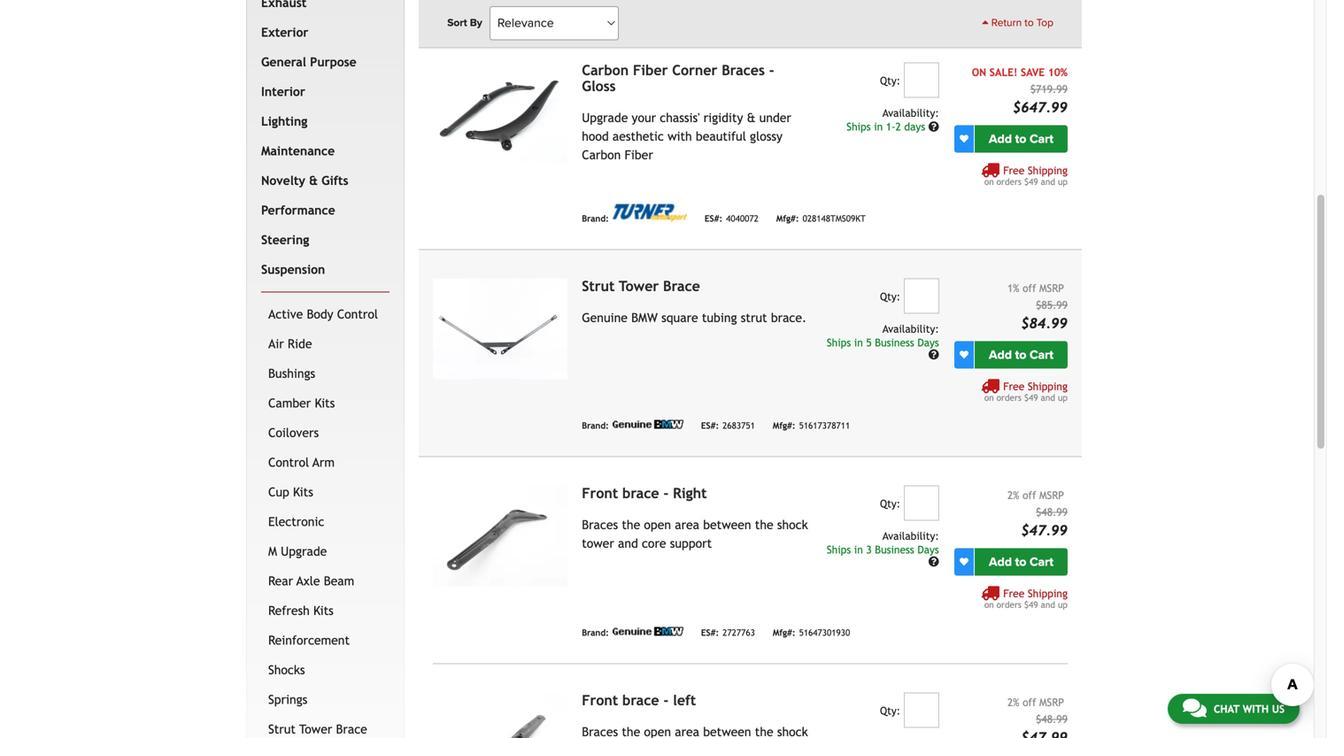 Task type: locate. For each thing, give the bounding box(es) containing it.
1 vertical spatial -
[[664, 485, 669, 501]]

0 vertical spatial $49
[[1024, 176, 1038, 187]]

2 vertical spatial add
[[989, 555, 1012, 570]]

3 brand: from the top
[[582, 628, 609, 638]]

brace for right strut tower brace link
[[663, 278, 700, 294]]

cart down $84.99
[[1030, 347, 1054, 362]]

brand: up front brace - left
[[582, 628, 609, 638]]

brand: left turner motorsport - corporate logo
[[582, 213, 609, 224]]

1 vertical spatial up
[[1058, 393, 1068, 403]]

availability: up ships in 5 business days
[[883, 323, 939, 335]]

tower
[[582, 536, 614, 551]]

ships for right
[[827, 544, 851, 556]]

off
[[1023, 282, 1036, 294], [1023, 489, 1036, 501], [1023, 696, 1036, 709]]

days for $47.99
[[918, 544, 939, 556]]

brace
[[663, 278, 700, 294], [336, 722, 367, 737]]

0 horizontal spatial strut tower brace link
[[265, 715, 386, 739]]

mfg#: 51647301930
[[773, 628, 850, 638]]

upgrade your chassis' rigidity & under hood aesthetic with beautiful glossy carbon fiber
[[582, 110, 792, 162]]

up down $47.99
[[1058, 600, 1068, 610]]

add to cart down $84.99
[[989, 347, 1054, 362]]

brace for strut tower brace link in the suspension subcategories element
[[336, 722, 367, 737]]

&
[[747, 110, 756, 125], [309, 173, 318, 188]]

refresh kits
[[268, 604, 334, 618]]

strut tower brace for strut tower brace link in the suspension subcategories element
[[268, 722, 367, 737]]

steering
[[261, 233, 309, 247]]

sort
[[447, 16, 467, 29]]

es#: left the 2683751
[[701, 421, 719, 431]]

1 vertical spatial genuine bmw - corporate logo image
[[613, 627, 683, 636]]

upgrade up axle
[[281, 544, 327, 559]]

in left 5
[[854, 336, 863, 349]]

1%
[[1008, 282, 1020, 294]]

2 days from the top
[[918, 544, 939, 556]]

with inside upgrade your chassis' rigidity & under hood aesthetic with beautiful glossy carbon fiber
[[668, 129, 692, 143]]

braces right "corner"
[[722, 62, 765, 78]]

off inside 1% off msrp $85.99 $84.99
[[1023, 282, 1036, 294]]

braces inside braces the open area between the shock tower and core support
[[582, 518, 618, 532]]

strut tower brace up the bmw
[[582, 278, 700, 294]]

1 horizontal spatial strut tower brace link
[[582, 278, 700, 294]]

1 vertical spatial front
[[582, 692, 618, 709]]

- for left
[[664, 692, 669, 709]]

2 vertical spatial $49
[[1024, 600, 1038, 610]]

1 vertical spatial brand:
[[582, 421, 609, 431]]

0 horizontal spatial upgrade
[[281, 544, 327, 559]]

genuine bmw - corporate logo image for tower
[[613, 420, 683, 429]]

on
[[985, 176, 994, 187], [985, 393, 994, 403], [985, 600, 994, 610]]

exterior link
[[258, 18, 386, 47]]

free down $84.99
[[1003, 380, 1025, 393]]

kits
[[315, 396, 335, 410], [293, 485, 313, 499], [313, 604, 334, 618]]

1 question circle image from the top
[[929, 121, 939, 132]]

0 vertical spatial in
[[874, 120, 883, 133]]

2 vertical spatial add to cart
[[989, 555, 1054, 570]]

1 vertical spatial add
[[989, 347, 1012, 362]]

1 vertical spatial free
[[1003, 380, 1025, 393]]

1 vertical spatial control
[[268, 455, 309, 470]]

0 vertical spatial -
[[769, 62, 774, 78]]

shock
[[777, 518, 808, 532]]

2 add to cart button from the top
[[975, 341, 1068, 369]]

0 vertical spatial braces
[[722, 62, 765, 78]]

2 shipping from the top
[[1028, 380, 1068, 393]]

2 $49 from the top
[[1024, 393, 1038, 403]]

$48.99 inside 2% off msrp $48.99 $47.99
[[1036, 506, 1068, 518]]

days up question circle image
[[918, 544, 939, 556]]

0 horizontal spatial strut tower brace
[[268, 722, 367, 737]]

performance link
[[258, 196, 386, 225]]

to
[[1025, 16, 1034, 29], [1015, 131, 1027, 146], [1015, 347, 1027, 362], [1015, 555, 1027, 570]]

1% off msrp $85.99 $84.99
[[1008, 282, 1068, 331]]

genuine
[[582, 311, 628, 325]]

0 vertical spatial off
[[1023, 282, 1036, 294]]

brace left left
[[623, 692, 659, 709]]

2 vertical spatial off
[[1023, 696, 1036, 709]]

0 vertical spatial availability:
[[883, 107, 939, 119]]

in for right
[[854, 544, 863, 556]]

braces the open area between the shock tower and core support
[[582, 518, 808, 551]]

0 vertical spatial free
[[1003, 164, 1025, 176]]

front
[[582, 485, 618, 501], [582, 692, 618, 709]]

ships left the 3
[[827, 544, 851, 556]]

genuine bmw - corporate logo image
[[613, 420, 683, 429], [613, 627, 683, 636]]

1 vertical spatial strut tower brace link
[[265, 715, 386, 739]]

chassis'
[[660, 110, 700, 125]]

strut
[[582, 278, 615, 294], [268, 722, 296, 737]]

question circle image
[[929, 121, 939, 132], [929, 349, 939, 360]]

0 vertical spatial add to cart
[[989, 131, 1054, 146]]

1 vertical spatial 2%
[[1008, 696, 1020, 709]]

mfg#:
[[776, 213, 799, 224], [773, 421, 796, 431], [773, 628, 796, 638]]

1 vertical spatial mfg#:
[[773, 421, 796, 431]]

2 $48.99 from the top
[[1036, 713, 1068, 725]]

strut tower brace link down springs
[[265, 715, 386, 739]]

1 business from the top
[[875, 336, 915, 349]]

ships left 1-
[[847, 120, 871, 133]]

business
[[875, 336, 915, 349], [875, 544, 915, 556]]

0 vertical spatial 2%
[[1008, 489, 1020, 501]]

2 cart from the top
[[1030, 347, 1054, 362]]

strut tower brace link up the bmw
[[582, 278, 700, 294]]

0 vertical spatial tower
[[619, 278, 659, 294]]

kits down bushings link
[[315, 396, 335, 410]]

up down $647.99
[[1058, 176, 1068, 187]]

2 free from the top
[[1003, 380, 1025, 393]]

genuine bmw - corporate logo image up front brace - left
[[613, 627, 683, 636]]

3 shipping from the top
[[1028, 587, 1068, 600]]

front brace - right
[[582, 485, 707, 501]]

front for front brace - left
[[582, 692, 618, 709]]

ships in 3 business days
[[827, 544, 939, 556]]

brace for right
[[623, 485, 659, 501]]

0 vertical spatial kits
[[315, 396, 335, 410]]

1 vertical spatial free shipping on orders $49 and up
[[985, 380, 1068, 403]]

shipping down $84.99
[[1028, 380, 1068, 393]]

1 vertical spatial fiber
[[625, 148, 653, 162]]

1 $48.99 from the top
[[1036, 506, 1068, 518]]

2 up from the top
[[1058, 393, 1068, 403]]

carbon up hood
[[582, 62, 629, 78]]

tower inside strut tower brace link
[[299, 722, 332, 737]]

1 free from the top
[[1003, 164, 1025, 176]]

1 add to wish list image from the top
[[960, 134, 969, 143]]

2 msrp from the top
[[1040, 489, 1064, 501]]

1 carbon from the top
[[582, 62, 629, 78]]

m upgrade
[[268, 544, 327, 559]]

2 vertical spatial free shipping on orders $49 and up
[[985, 587, 1068, 610]]

& up the glossy
[[747, 110, 756, 125]]

mfg#: left 51647301930
[[773, 628, 796, 638]]

ships left 5
[[827, 336, 851, 349]]

1 vertical spatial msrp
[[1040, 489, 1064, 501]]

1 horizontal spatial brace
[[663, 278, 700, 294]]

- up under
[[769, 62, 774, 78]]

0 vertical spatial strut tower brace
[[582, 278, 700, 294]]

$49 down $47.99
[[1024, 600, 1038, 610]]

your
[[632, 110, 656, 125]]

add down on sale!                         save 10% $719.99 $647.99
[[989, 131, 1012, 146]]

3 qty: from the top
[[880, 497, 901, 510]]

active
[[268, 307, 303, 321]]

0 horizontal spatial with
[[668, 129, 692, 143]]

front up tower
[[582, 485, 618, 501]]

3 up from the top
[[1058, 600, 1068, 610]]

off for $84.99
[[1023, 282, 1036, 294]]

0 vertical spatial free shipping on orders $49 and up
[[985, 164, 1068, 187]]

availability: up days
[[883, 107, 939, 119]]

2 add from the top
[[989, 347, 1012, 362]]

add to cart button down $647.99
[[975, 125, 1068, 153]]

add to cart down $47.99
[[989, 555, 1054, 570]]

kits down rear axle beam link
[[313, 604, 334, 618]]

0 vertical spatial fiber
[[633, 62, 668, 78]]

strut inside suspension subcategories element
[[268, 722, 296, 737]]

free shipping on orders $49 and up down $47.99
[[985, 587, 1068, 610]]

2 front from the top
[[582, 692, 618, 709]]

brace down springs link
[[336, 722, 367, 737]]

0 vertical spatial brand:
[[582, 213, 609, 224]]

shipping down $47.99
[[1028, 587, 1068, 600]]

3 add to cart button from the top
[[975, 548, 1068, 576]]

fiber
[[633, 62, 668, 78], [625, 148, 653, 162]]

and down $47.99
[[1041, 600, 1056, 610]]

question circle image right days
[[929, 121, 939, 132]]

2 qty: from the top
[[880, 290, 901, 303]]

1 vertical spatial kits
[[293, 485, 313, 499]]

and left core
[[618, 536, 638, 551]]

off inside 2% off msrp $48.99 $47.99
[[1023, 489, 1036, 501]]

1 vertical spatial add to cart button
[[975, 341, 1068, 369]]

es#:
[[705, 213, 723, 224], [701, 421, 719, 431], [701, 628, 719, 638]]

0 vertical spatial msrp
[[1040, 282, 1064, 294]]

days for $84.99
[[918, 336, 939, 349]]

& left gifts
[[309, 173, 318, 188]]

1 horizontal spatial tower
[[619, 278, 659, 294]]

question circle image for carbon fiber corner braces - gloss
[[929, 121, 939, 132]]

$48.99 inside "2% off msrp $48.99"
[[1036, 713, 1068, 725]]

2 vertical spatial shipping
[[1028, 587, 1068, 600]]

strut up genuine
[[582, 278, 615, 294]]

free
[[1003, 164, 1025, 176], [1003, 380, 1025, 393], [1003, 587, 1025, 600]]

2 brace from the top
[[623, 692, 659, 709]]

2 vertical spatial kits
[[313, 604, 334, 618]]

brace for left
[[623, 692, 659, 709]]

3 on from the top
[[985, 600, 994, 610]]

1 vertical spatial add to wish list image
[[960, 350, 969, 359]]

strut down springs
[[268, 722, 296, 737]]

interior link
[[258, 77, 386, 107]]

to left "top"
[[1025, 16, 1034, 29]]

2 vertical spatial cart
[[1030, 555, 1054, 570]]

and inside braces the open area between the shock tower and core support
[[618, 536, 638, 551]]

2% inside "2% off msrp $48.99"
[[1008, 696, 1020, 709]]

$49
[[1024, 176, 1038, 187], [1024, 393, 1038, 403], [1024, 600, 1038, 610]]

2683751
[[723, 421, 755, 431]]

2% inside 2% off msrp $48.99 $47.99
[[1008, 489, 1020, 501]]

1 2% from the top
[[1008, 489, 1020, 501]]

lighting link
[[258, 107, 386, 136]]

beautiful
[[696, 129, 746, 143]]

1 $49 from the top
[[1024, 176, 1038, 187]]

business right the 3
[[875, 544, 915, 556]]

0 vertical spatial mfg#:
[[776, 213, 799, 224]]

cup kits link
[[265, 478, 386, 507]]

mfg#: left the 51617378711
[[773, 421, 796, 431]]

2 business from the top
[[875, 544, 915, 556]]

cart down $647.99
[[1030, 131, 1054, 146]]

strut tower brace link inside suspension subcategories element
[[265, 715, 386, 739]]

0 horizontal spatial strut
[[268, 722, 296, 737]]

sale!
[[990, 66, 1018, 78]]

orders down $84.99
[[997, 393, 1022, 403]]

with down "chassis'"
[[668, 129, 692, 143]]

upgrade
[[582, 110, 628, 125], [281, 544, 327, 559]]

genuine bmw - corporate logo image up the front brace - right
[[613, 420, 683, 429]]

rear
[[268, 574, 293, 588]]

orders for $84.99
[[997, 393, 1022, 403]]

in
[[874, 120, 883, 133], [854, 336, 863, 349], [854, 544, 863, 556]]

by
[[470, 16, 482, 29]]

2 vertical spatial msrp
[[1040, 696, 1064, 709]]

brand: for braces
[[582, 213, 609, 224]]

question circle image down ships in 5 business days
[[929, 349, 939, 360]]

add to cart button down $47.99
[[975, 548, 1068, 576]]

2 vertical spatial availability:
[[883, 530, 939, 542]]

0 vertical spatial strut
[[582, 278, 615, 294]]

2 orders from the top
[[997, 393, 1022, 403]]

0 vertical spatial business
[[875, 336, 915, 349]]

gifts
[[322, 173, 348, 188]]

2 vertical spatial add to cart button
[[975, 548, 1068, 576]]

front brace - right link
[[582, 485, 707, 501]]

up for $84.99
[[1058, 393, 1068, 403]]

1 front from the top
[[582, 485, 618, 501]]

1 vertical spatial business
[[875, 544, 915, 556]]

tower down springs link
[[299, 722, 332, 737]]

msrp inside 1% off msrp $85.99 $84.99
[[1040, 282, 1064, 294]]

orders down $47.99
[[997, 600, 1022, 610]]

$49 down $84.99
[[1024, 393, 1038, 403]]

in left the 3
[[854, 544, 863, 556]]

3 availability: from the top
[[883, 530, 939, 542]]

1 genuine bmw - corporate logo image from the top
[[613, 420, 683, 429]]

0 vertical spatial add
[[989, 131, 1012, 146]]

es#2727930 - 51647301929 - front brace - left - braces the open area between the shock tower and core support - genuine bmw - bmw image
[[433, 693, 568, 739]]

off for $47.99
[[1023, 489, 1036, 501]]

0 vertical spatial &
[[747, 110, 756, 125]]

question circle image
[[929, 556, 939, 567]]

1 vertical spatial orders
[[997, 393, 1022, 403]]

1 horizontal spatial upgrade
[[582, 110, 628, 125]]

1 free shipping on orders $49 and up from the top
[[985, 164, 1068, 187]]

0 horizontal spatial braces
[[582, 518, 618, 532]]

2 off from the top
[[1023, 489, 1036, 501]]

1 up from the top
[[1058, 176, 1068, 187]]

2 add to cart from the top
[[989, 347, 1054, 362]]

cart for $84.99
[[1030, 347, 1054, 362]]

top
[[1037, 16, 1054, 29]]

question circle image for strut tower brace
[[929, 349, 939, 360]]

2% for 2% off msrp $48.99
[[1008, 696, 1020, 709]]

shipping for $84.99
[[1028, 380, 1068, 393]]

strut for right strut tower brace link
[[582, 278, 615, 294]]

with left the us
[[1243, 703, 1269, 716]]

1 vertical spatial strut tower brace
[[268, 722, 367, 737]]

3 cart from the top
[[1030, 555, 1054, 570]]

0 vertical spatial days
[[918, 336, 939, 349]]

1 vertical spatial $49
[[1024, 393, 1038, 403]]

availability: up ships in 3 business days
[[883, 530, 939, 542]]

0 vertical spatial strut tower brace link
[[582, 278, 700, 294]]

free down $647.99
[[1003, 164, 1025, 176]]

brace
[[623, 485, 659, 501], [623, 692, 659, 709]]

1 vertical spatial upgrade
[[281, 544, 327, 559]]

carbon
[[582, 62, 629, 78], [582, 148, 621, 162]]

qty: for strut tower brace
[[880, 290, 901, 303]]

1 add from the top
[[989, 131, 1012, 146]]

kits right cup
[[293, 485, 313, 499]]

add down 1% off msrp $85.99 $84.99
[[989, 347, 1012, 362]]

fiber down the aesthetic on the top of page
[[625, 148, 653, 162]]

add to cart down $647.99
[[989, 131, 1054, 146]]

add to wish list image
[[960, 134, 969, 143], [960, 350, 969, 359]]

2 free shipping on orders $49 and up from the top
[[985, 380, 1068, 403]]

3 add to cart from the top
[[989, 555, 1054, 570]]

availability:
[[883, 107, 939, 119], [883, 323, 939, 335], [883, 530, 939, 542]]

-
[[769, 62, 774, 78], [664, 485, 669, 501], [664, 692, 669, 709]]

- left left
[[664, 692, 669, 709]]

1 on from the top
[[985, 176, 994, 187]]

m upgrade link
[[265, 537, 386, 567]]

fiber inside upgrade your chassis' rigidity & under hood aesthetic with beautiful glossy carbon fiber
[[625, 148, 653, 162]]

strut tower brace inside suspension subcategories element
[[268, 722, 367, 737]]

up
[[1058, 176, 1068, 187], [1058, 393, 1068, 403], [1058, 600, 1068, 610]]

shipping down $647.99
[[1028, 164, 1068, 176]]

fiber left "corner"
[[633, 62, 668, 78]]

2 question circle image from the top
[[929, 349, 939, 360]]

braces up tower
[[582, 518, 618, 532]]

es#: left "4040072"
[[705, 213, 723, 224]]

1 horizontal spatial with
[[1243, 703, 1269, 716]]

2 vertical spatial ships
[[827, 544, 851, 556]]

2 carbon from the top
[[582, 148, 621, 162]]

1 off from the top
[[1023, 282, 1036, 294]]

strut tower brace down springs link
[[268, 722, 367, 737]]

1 msrp from the top
[[1040, 282, 1064, 294]]

es#4040072 - 028148tms09kt - carbon fiber corner braces - gloss - upgrade your chassis' rigidity & under hood aesthetic with beautiful glossy carbon fiber - turner motorsport - bmw image
[[433, 62, 568, 163]]

add right add to wish list icon
[[989, 555, 1012, 570]]

days right 5
[[918, 336, 939, 349]]

1 availability: from the top
[[883, 107, 939, 119]]

1 vertical spatial cart
[[1030, 347, 1054, 362]]

on for $47.99
[[985, 600, 994, 610]]

0 vertical spatial genuine bmw - corporate logo image
[[613, 420, 683, 429]]

0 vertical spatial with
[[668, 129, 692, 143]]

control up "cup kits"
[[268, 455, 309, 470]]

free down $47.99
[[1003, 587, 1025, 600]]

3 msrp from the top
[[1040, 696, 1064, 709]]

orders down $647.99
[[997, 176, 1022, 187]]

in left 1-
[[874, 120, 883, 133]]

2 on from the top
[[985, 393, 994, 403]]

brand: up front brace - right link
[[582, 421, 609, 431]]

2 vertical spatial free
[[1003, 587, 1025, 600]]

1 horizontal spatial strut
[[582, 278, 615, 294]]

business right 5
[[875, 336, 915, 349]]

to down $647.99
[[1015, 131, 1027, 146]]

1 vertical spatial tower
[[299, 722, 332, 737]]

1 days from the top
[[918, 336, 939, 349]]

air ride link
[[265, 329, 386, 359]]

free shipping on orders $49 and up for $47.99
[[985, 587, 1068, 610]]

add to cart button down $84.99
[[975, 341, 1068, 369]]

cart down $47.99
[[1030, 555, 1054, 570]]

rigidity
[[704, 110, 743, 125]]

2 genuine bmw - corporate logo image from the top
[[613, 627, 683, 636]]

es#: left 2727763
[[701, 628, 719, 638]]

brace inside strut tower brace link
[[336, 722, 367, 737]]

$48.99 for 2% off msrp $48.99
[[1036, 713, 1068, 725]]

3 off from the top
[[1023, 696, 1036, 709]]

es#: 2683751
[[701, 421, 755, 431]]

1 vertical spatial brace
[[336, 722, 367, 737]]

the left shock
[[755, 518, 774, 532]]

and down $647.99
[[1041, 176, 1056, 187]]

mfg#: right "4040072"
[[776, 213, 799, 224]]

0 vertical spatial orders
[[997, 176, 1022, 187]]

- left right
[[664, 485, 669, 501]]

add to cart for $47.99
[[989, 555, 1054, 570]]

control right body
[[337, 307, 378, 321]]

0 vertical spatial cart
[[1030, 131, 1054, 146]]

front left left
[[582, 692, 618, 709]]

1 vertical spatial strut
[[268, 722, 296, 737]]

1 orders from the top
[[997, 176, 1022, 187]]

chat with us
[[1214, 703, 1285, 716]]

core
[[642, 536, 666, 551]]

3 free from the top
[[1003, 587, 1025, 600]]

kits for refresh kits
[[313, 604, 334, 618]]

mfg#: 51617378711
[[773, 421, 850, 431]]

msrp inside 2% off msrp $48.99 $47.99
[[1040, 489, 1064, 501]]

0 vertical spatial shipping
[[1028, 164, 1068, 176]]

es#: 2727763
[[701, 628, 755, 638]]

$49 for $84.99
[[1024, 393, 1038, 403]]

3 add from the top
[[989, 555, 1012, 570]]

0 vertical spatial ships
[[847, 120, 871, 133]]

0 vertical spatial question circle image
[[929, 121, 939, 132]]

brace up open
[[623, 485, 659, 501]]

free shipping on orders $49 and up down $84.99
[[985, 380, 1068, 403]]

0 vertical spatial brace
[[663, 278, 700, 294]]

brace up 'square'
[[663, 278, 700, 294]]

free for $47.99
[[1003, 587, 1025, 600]]

3 free shipping on orders $49 and up from the top
[[985, 587, 1068, 610]]

availability: for braces
[[883, 107, 939, 119]]

2 vertical spatial orders
[[997, 600, 1022, 610]]

1 vertical spatial days
[[918, 544, 939, 556]]

1 the from the left
[[622, 518, 640, 532]]

upgrade up hood
[[582, 110, 628, 125]]

control
[[337, 307, 378, 321], [268, 455, 309, 470]]

1 brace from the top
[[623, 485, 659, 501]]

1 cart from the top
[[1030, 131, 1054, 146]]

in for braces
[[874, 120, 883, 133]]

$49 down $647.99
[[1024, 176, 1038, 187]]

brand:
[[582, 213, 609, 224], [582, 421, 609, 431], [582, 628, 609, 638]]

3 $49 from the top
[[1024, 600, 1038, 610]]

None number field
[[904, 62, 939, 98], [904, 278, 939, 314], [904, 485, 939, 521], [904, 693, 939, 728], [904, 62, 939, 98], [904, 278, 939, 314], [904, 485, 939, 521], [904, 693, 939, 728]]

braces
[[722, 62, 765, 78], [582, 518, 618, 532]]

1-
[[886, 120, 896, 133]]

1 vertical spatial availability:
[[883, 323, 939, 335]]

performance
[[261, 203, 335, 217]]

0 vertical spatial front
[[582, 485, 618, 501]]

carbon down hood
[[582, 148, 621, 162]]

sort by
[[447, 16, 482, 29]]

0 vertical spatial up
[[1058, 176, 1068, 187]]

up down $84.99
[[1058, 393, 1068, 403]]

2 vertical spatial es#:
[[701, 628, 719, 638]]

2
[[896, 120, 901, 133]]

qty: for front brace - right
[[880, 497, 901, 510]]

1 add to cart from the top
[[989, 131, 1054, 146]]

2 vertical spatial -
[[664, 692, 669, 709]]

1 brand: from the top
[[582, 213, 609, 224]]

msrp for $47.99
[[1040, 489, 1064, 501]]

2 2% from the top
[[1008, 696, 1020, 709]]

1 qty: from the top
[[880, 74, 901, 87]]

2 vertical spatial in
[[854, 544, 863, 556]]

tower
[[619, 278, 659, 294], [299, 722, 332, 737]]

strut tower brace
[[582, 278, 700, 294], [268, 722, 367, 737]]

0 vertical spatial $48.99
[[1036, 506, 1068, 518]]

add to cart button
[[975, 125, 1068, 153], [975, 341, 1068, 369], [975, 548, 1068, 576]]

exterior
[[261, 25, 308, 39]]

free shipping on orders $49 and up down $647.99
[[985, 164, 1068, 187]]

1 vertical spatial off
[[1023, 489, 1036, 501]]

the left open
[[622, 518, 640, 532]]

1 vertical spatial carbon
[[582, 148, 621, 162]]

3 orders from the top
[[997, 600, 1022, 610]]

the
[[622, 518, 640, 532], [755, 518, 774, 532]]

1 vertical spatial add to cart
[[989, 347, 1054, 362]]

0 horizontal spatial tower
[[299, 722, 332, 737]]

upgrade inside 'm upgrade' link
[[281, 544, 327, 559]]

1 vertical spatial question circle image
[[929, 349, 939, 360]]

tower up the bmw
[[619, 278, 659, 294]]



Task type: vqa. For each thing, say whether or not it's contained in the screenshot.
Qty:
yes



Task type: describe. For each thing, give the bounding box(es) containing it.
$47.99
[[1021, 522, 1068, 539]]

strut
[[741, 311, 767, 325]]

shocks
[[268, 663, 305, 677]]

save
[[1021, 66, 1045, 78]]

2% for 2% off msrp $48.99 $47.99
[[1008, 489, 1020, 501]]

1 vertical spatial &
[[309, 173, 318, 188]]

reinforcement
[[268, 633, 350, 648]]

msrp inside "2% off msrp $48.99"
[[1040, 696, 1064, 709]]

novelty & gifts link
[[258, 166, 386, 196]]

active body control link
[[265, 300, 386, 329]]

- for right
[[664, 485, 669, 501]]

between
[[703, 518, 751, 532]]

right
[[673, 485, 707, 501]]

turner motorsport - corporate logo image
[[613, 204, 687, 222]]

add for $47.99
[[989, 555, 1012, 570]]

1 vertical spatial es#:
[[701, 421, 719, 431]]

area
[[675, 518, 700, 532]]

chat
[[1214, 703, 1240, 716]]

comments image
[[1183, 698, 1207, 719]]

beam
[[324, 574, 354, 588]]

orders for $47.99
[[997, 600, 1022, 610]]

add to wish list image
[[960, 558, 969, 567]]

aesthetic
[[613, 129, 664, 143]]

2% off msrp $48.99
[[1008, 696, 1068, 725]]

and down $84.99
[[1041, 393, 1056, 403]]

4040072
[[726, 213, 759, 224]]

days
[[904, 120, 926, 133]]

interior
[[261, 84, 305, 99]]

1 add to cart button from the top
[[975, 125, 1068, 153]]

mfg#: for right
[[773, 628, 796, 638]]

kits for cup kits
[[293, 485, 313, 499]]

2727763
[[723, 628, 755, 638]]

- inside carbon fiber corner braces - gloss
[[769, 62, 774, 78]]

reinforcement link
[[265, 626, 386, 656]]

purpose
[[310, 55, 357, 69]]

2 brand: from the top
[[582, 421, 609, 431]]

2 the from the left
[[755, 518, 774, 532]]

left
[[673, 692, 696, 709]]

brace.
[[771, 311, 807, 325]]

support
[[670, 536, 712, 551]]

bushings link
[[265, 359, 386, 389]]

mfg#: 028148tms09kt
[[776, 213, 866, 224]]

front brace - left
[[582, 692, 696, 709]]

availability: for right
[[883, 530, 939, 542]]

2 availability: from the top
[[883, 323, 939, 335]]

return to top
[[989, 16, 1054, 29]]

with inside 'link'
[[1243, 703, 1269, 716]]

rear axle beam link
[[265, 567, 386, 596]]

to down $84.99
[[1015, 347, 1027, 362]]

carbon inside carbon fiber corner braces - gloss
[[582, 62, 629, 78]]

gloss
[[582, 78, 616, 94]]

1 vertical spatial in
[[854, 336, 863, 349]]

shipping for $47.99
[[1028, 587, 1068, 600]]

lighting
[[261, 114, 308, 128]]

under
[[759, 110, 792, 125]]

msrp for $84.99
[[1040, 282, 1064, 294]]

es#2683751 - 51617378711 - strut tower brace - genuine bmw square tubing strut brace. - genuine bmw - bmw image
[[433, 278, 568, 379]]

electronic link
[[265, 507, 386, 537]]

steering link
[[258, 225, 386, 255]]

ride
[[288, 337, 312, 351]]

es#: 4040072
[[705, 213, 759, 224]]

4 qty: from the top
[[880, 705, 901, 717]]

control arm
[[268, 455, 335, 470]]

1 vertical spatial ships
[[827, 336, 851, 349]]

es#: for braces
[[705, 213, 723, 224]]

maintenance link
[[258, 136, 386, 166]]

10%
[[1048, 66, 1068, 78]]

cup kits
[[268, 485, 313, 499]]

free for $84.99
[[1003, 380, 1025, 393]]

front brace - left link
[[582, 692, 696, 709]]

open
[[644, 518, 671, 532]]

$49 for $47.99
[[1024, 600, 1038, 610]]

& inside upgrade your chassis' rigidity & under hood aesthetic with beautiful glossy carbon fiber
[[747, 110, 756, 125]]

kits for camber kits
[[315, 396, 335, 410]]

to inside return to top link
[[1025, 16, 1034, 29]]

air ride
[[268, 337, 312, 351]]

add for $84.99
[[989, 347, 1012, 362]]

on for $84.99
[[985, 393, 994, 403]]

coilovers
[[268, 426, 319, 440]]

braces inside carbon fiber corner braces - gloss
[[722, 62, 765, 78]]

return
[[992, 16, 1022, 29]]

$84.99
[[1021, 315, 1068, 331]]

51617378711
[[799, 421, 850, 431]]

add to cart for $84.99
[[989, 347, 1054, 362]]

axle
[[297, 574, 320, 588]]

es#2727763 - 51647301930 - front brace - right - braces the open area between the shock tower and core support - genuine bmw - bmw image
[[433, 485, 568, 586]]

body
[[307, 307, 333, 321]]

$85.99
[[1036, 299, 1068, 311]]

maintenance
[[261, 144, 335, 158]]

add to cart button for $47.99
[[975, 548, 1068, 576]]

tower for right strut tower brace link
[[619, 278, 659, 294]]

cup
[[268, 485, 289, 499]]

es#: for right
[[701, 628, 719, 638]]

glossy
[[750, 129, 783, 143]]

refresh
[[268, 604, 310, 618]]

novelty
[[261, 173, 305, 188]]

us
[[1272, 703, 1285, 716]]

caret up image
[[982, 17, 989, 27]]

3
[[866, 544, 872, 556]]

shocks link
[[265, 656, 386, 685]]

air
[[268, 337, 284, 351]]

mfg#: for braces
[[776, 213, 799, 224]]

carbon inside upgrade your chassis' rigidity & under hood aesthetic with beautiful glossy carbon fiber
[[582, 148, 621, 162]]

2% off msrp $48.99 $47.99
[[1008, 489, 1068, 539]]

front for front brace - right
[[582, 485, 618, 501]]

carbon fiber corner braces - gloss
[[582, 62, 774, 94]]

cart for $47.99
[[1030, 555, 1054, 570]]

1 horizontal spatial control
[[337, 307, 378, 321]]

carbon fiber corner braces - gloss link
[[582, 62, 774, 94]]

genuine bmw - corporate logo image for brace
[[613, 627, 683, 636]]

hood
[[582, 129, 609, 143]]

brand: for right
[[582, 628, 609, 638]]

general purpose
[[261, 55, 357, 69]]

strut tower brace for right strut tower brace link
[[582, 278, 700, 294]]

springs link
[[265, 685, 386, 715]]

return to top link
[[982, 15, 1054, 31]]

2 add to wish list image from the top
[[960, 350, 969, 359]]

ships for braces
[[847, 120, 871, 133]]

m
[[268, 544, 277, 559]]

suspension subcategories element
[[261, 292, 390, 739]]

chat with us link
[[1168, 694, 1300, 724]]

$48.99 for 2% off msrp $48.99 $47.99
[[1036, 506, 1068, 518]]

off inside "2% off msrp $48.99"
[[1023, 696, 1036, 709]]

arm
[[313, 455, 335, 470]]

1 shipping from the top
[[1028, 164, 1068, 176]]

up for $47.99
[[1058, 600, 1068, 610]]

tower for strut tower brace link in the suspension subcategories element
[[299, 722, 332, 737]]

suspension
[[261, 262, 325, 277]]

business for $47.99
[[875, 544, 915, 556]]

tubing
[[702, 311, 737, 325]]

free shipping on orders $49 and up for $84.99
[[985, 380, 1068, 403]]

0 horizontal spatial control
[[268, 455, 309, 470]]

upgrade inside upgrade your chassis' rigidity & under hood aesthetic with beautiful glossy carbon fiber
[[582, 110, 628, 125]]

add to cart button for $84.99
[[975, 341, 1068, 369]]

strut for strut tower brace link in the suspension subcategories element
[[268, 722, 296, 737]]

fiber inside carbon fiber corner braces - gloss
[[633, 62, 668, 78]]

business for $84.99
[[875, 336, 915, 349]]

qty: for carbon fiber corner braces - gloss
[[880, 74, 901, 87]]

51647301930
[[799, 628, 850, 638]]

to down $47.99
[[1015, 555, 1027, 570]]

general
[[261, 55, 306, 69]]

general purpose link
[[258, 47, 386, 77]]



